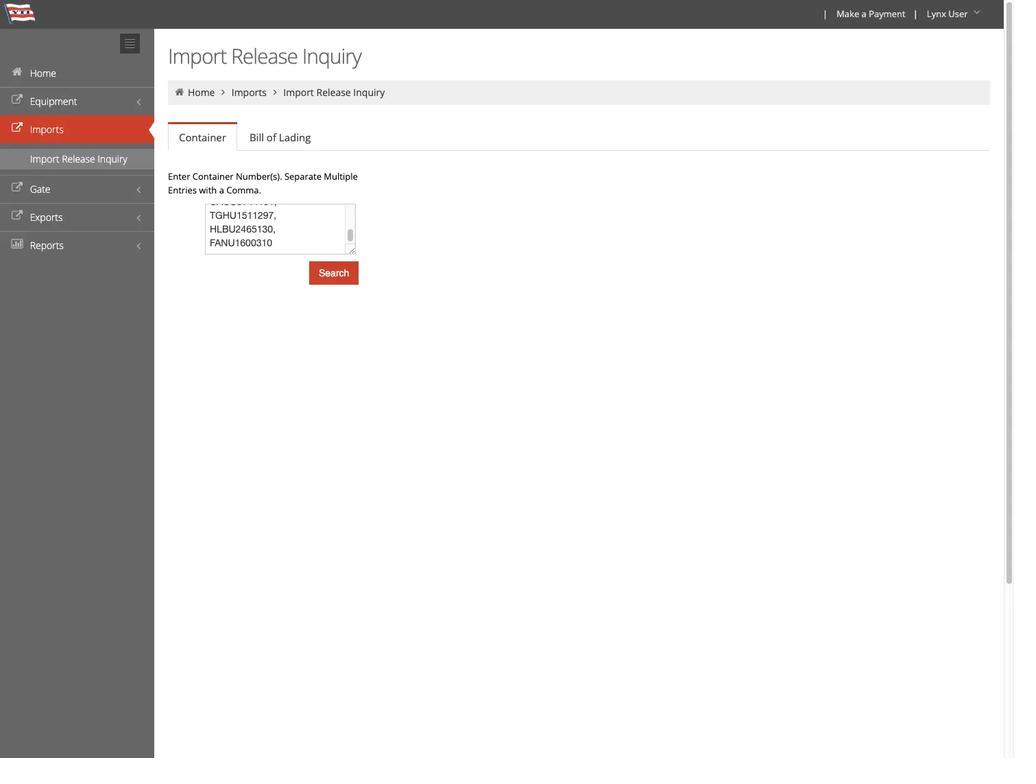 Task type: locate. For each thing, give the bounding box(es) containing it.
home
[[30, 67, 56, 80], [188, 86, 215, 99]]

2 horizontal spatial release
[[317, 86, 351, 99]]

0 horizontal spatial imports link
[[0, 115, 154, 143]]

1 horizontal spatial |
[[914, 8, 919, 20]]

0 vertical spatial import
[[168, 42, 227, 70]]

import release inquiry link right angle right image
[[284, 86, 385, 99]]

a
[[862, 8, 867, 20], [219, 184, 224, 196]]

home image up equipment 'link'
[[10, 67, 24, 77]]

1 horizontal spatial home image
[[174, 87, 186, 97]]

0 horizontal spatial |
[[823, 8, 828, 20]]

0 horizontal spatial import
[[30, 152, 59, 165]]

1 vertical spatial home image
[[174, 87, 186, 97]]

angle right image
[[269, 87, 281, 97]]

home image
[[10, 67, 24, 77], [174, 87, 186, 97]]

1 horizontal spatial imports
[[232, 86, 267, 99]]

import right angle right image
[[284, 86, 314, 99]]

0 horizontal spatial import release inquiry link
[[0, 149, 154, 169]]

external link image
[[10, 124, 24, 133], [10, 183, 24, 193]]

a right with on the left of page
[[219, 184, 224, 196]]

external link image left gate in the left of the page
[[10, 183, 24, 193]]

0 horizontal spatial imports
[[30, 123, 64, 136]]

0 horizontal spatial release
[[62, 152, 95, 165]]

import release inquiry
[[168, 42, 361, 70], [284, 86, 385, 99], [30, 152, 127, 165]]

imports link left angle right image
[[232, 86, 267, 99]]

1 horizontal spatial a
[[862, 8, 867, 20]]

1 vertical spatial container
[[193, 170, 234, 183]]

a right make
[[862, 8, 867, 20]]

release right angle right image
[[317, 86, 351, 99]]

inquiry
[[302, 42, 361, 70], [354, 86, 385, 99], [98, 152, 127, 165]]

2 vertical spatial inquiry
[[98, 152, 127, 165]]

external link image inside exports link
[[10, 211, 24, 221]]

0 vertical spatial release
[[231, 42, 298, 70]]

1 vertical spatial inquiry
[[354, 86, 385, 99]]

container up enter at the left top of page
[[179, 130, 226, 144]]

1 vertical spatial external link image
[[10, 183, 24, 193]]

gate link
[[0, 175, 154, 203]]

import release inquiry up gate link
[[30, 152, 127, 165]]

home link up the equipment
[[0, 59, 154, 87]]

number(s).
[[236, 170, 282, 183]]

external link image inside gate link
[[10, 183, 24, 193]]

1 vertical spatial imports link
[[0, 115, 154, 143]]

import up gate in the left of the page
[[30, 152, 59, 165]]

1 vertical spatial imports
[[30, 123, 64, 136]]

0 vertical spatial external link image
[[10, 124, 24, 133]]

1 vertical spatial external link image
[[10, 211, 24, 221]]

2 vertical spatial import
[[30, 152, 59, 165]]

release
[[231, 42, 298, 70], [317, 86, 351, 99], [62, 152, 95, 165]]

with
[[199, 184, 217, 196]]

0 vertical spatial home image
[[10, 67, 24, 77]]

1 vertical spatial home
[[188, 86, 215, 99]]

container
[[179, 130, 226, 144], [193, 170, 234, 183]]

home link
[[0, 59, 154, 87], [188, 86, 215, 99]]

1 vertical spatial import release inquiry link
[[0, 149, 154, 169]]

2 horizontal spatial import
[[284, 86, 314, 99]]

search
[[319, 268, 349, 279]]

1 vertical spatial import
[[284, 86, 314, 99]]

0 vertical spatial imports link
[[232, 86, 267, 99]]

payment
[[869, 8, 906, 20]]

import up angle right icon
[[168, 42, 227, 70]]

external link image left the equipment
[[10, 95, 24, 105]]

1 vertical spatial a
[[219, 184, 224, 196]]

1 external link image from the top
[[10, 124, 24, 133]]

home up the equipment
[[30, 67, 56, 80]]

0 vertical spatial inquiry
[[302, 42, 361, 70]]

lynx
[[928, 8, 947, 20]]

import release inquiry right angle right image
[[284, 86, 385, 99]]

separate
[[285, 170, 322, 183]]

external link image down equipment 'link'
[[10, 124, 24, 133]]

home image left angle right icon
[[174, 87, 186, 97]]

of
[[267, 130, 276, 144]]

1 vertical spatial import release inquiry
[[284, 86, 385, 99]]

1 horizontal spatial import
[[168, 42, 227, 70]]

|
[[823, 8, 828, 20], [914, 8, 919, 20]]

2 | from the left
[[914, 8, 919, 20]]

container up with on the left of page
[[193, 170, 234, 183]]

1 horizontal spatial home link
[[188, 86, 215, 99]]

2 vertical spatial release
[[62, 152, 95, 165]]

external link image inside equipment 'link'
[[10, 95, 24, 105]]

external link image up bar chart image
[[10, 211, 24, 221]]

import
[[168, 42, 227, 70], [284, 86, 314, 99], [30, 152, 59, 165]]

bill of lading link
[[239, 124, 322, 151]]

home link left angle right icon
[[188, 86, 215, 99]]

imports left angle right image
[[232, 86, 267, 99]]

import release inquiry link
[[284, 86, 385, 99], [0, 149, 154, 169]]

import release inquiry link up gate link
[[0, 149, 154, 169]]

0 horizontal spatial home
[[30, 67, 56, 80]]

imports link
[[232, 86, 267, 99], [0, 115, 154, 143]]

0 horizontal spatial a
[[219, 184, 224, 196]]

exports link
[[0, 203, 154, 231]]

0 vertical spatial external link image
[[10, 95, 24, 105]]

a inside 'enter container number(s).  separate multiple entries with a comma.'
[[219, 184, 224, 196]]

1 horizontal spatial release
[[231, 42, 298, 70]]

1 horizontal spatial import release inquiry link
[[284, 86, 385, 99]]

None text field
[[205, 204, 356, 255]]

release up gate link
[[62, 152, 95, 165]]

2 external link image from the top
[[10, 211, 24, 221]]

external link image
[[10, 95, 24, 105], [10, 211, 24, 221]]

imports link down the equipment
[[0, 115, 154, 143]]

2 external link image from the top
[[10, 183, 24, 193]]

0 vertical spatial container
[[179, 130, 226, 144]]

home left angle right icon
[[188, 86, 215, 99]]

| left lynx
[[914, 8, 919, 20]]

imports down the equipment
[[30, 123, 64, 136]]

| left make
[[823, 8, 828, 20]]

imports
[[232, 86, 267, 99], [30, 123, 64, 136]]

1 external link image from the top
[[10, 95, 24, 105]]

entries
[[168, 184, 197, 196]]

container inside 'enter container number(s).  separate multiple entries with a comma.'
[[193, 170, 234, 183]]

0 vertical spatial a
[[862, 8, 867, 20]]

search button
[[309, 261, 359, 285]]

release up angle right image
[[231, 42, 298, 70]]

0 vertical spatial import release inquiry link
[[284, 86, 385, 99]]

import release inquiry up angle right image
[[168, 42, 361, 70]]



Task type: describe. For each thing, give the bounding box(es) containing it.
inquiry for the top "import release inquiry" link
[[354, 86, 385, 99]]

external link image for imports
[[10, 124, 24, 133]]

0 horizontal spatial home link
[[0, 59, 154, 87]]

0 vertical spatial import release inquiry
[[168, 42, 361, 70]]

0 horizontal spatial home image
[[10, 67, 24, 77]]

bill
[[250, 130, 264, 144]]

bill of lading
[[250, 130, 311, 144]]

1 vertical spatial release
[[317, 86, 351, 99]]

equipment link
[[0, 87, 154, 115]]

2 vertical spatial import release inquiry
[[30, 152, 127, 165]]

multiple
[[324, 170, 358, 183]]

reports link
[[0, 231, 154, 259]]

angle right image
[[217, 87, 229, 97]]

exports
[[30, 211, 63, 224]]

enter
[[168, 170, 190, 183]]

1 horizontal spatial home
[[188, 86, 215, 99]]

gate
[[30, 183, 50, 196]]

enter container number(s).  separate multiple entries with a comma.
[[168, 170, 358, 196]]

container link
[[168, 124, 237, 151]]

reports
[[30, 239, 64, 252]]

external link image for exports
[[10, 211, 24, 221]]

external link image for gate
[[10, 183, 24, 193]]

make
[[837, 8, 860, 20]]

lading
[[279, 130, 311, 144]]

1 horizontal spatial imports link
[[232, 86, 267, 99]]

0 vertical spatial home
[[30, 67, 56, 80]]

equipment
[[30, 95, 77, 108]]

angle down image
[[971, 8, 985, 17]]

bar chart image
[[10, 239, 24, 249]]

make a payment
[[837, 8, 906, 20]]

lynx user link
[[921, 0, 989, 29]]

user
[[949, 8, 969, 20]]

lynx user
[[928, 8, 969, 20]]

make a payment link
[[831, 0, 911, 29]]

external link image for equipment
[[10, 95, 24, 105]]

comma.
[[227, 184, 261, 196]]

inquiry for left "import release inquiry" link
[[98, 152, 127, 165]]

0 vertical spatial imports
[[232, 86, 267, 99]]

1 | from the left
[[823, 8, 828, 20]]



Task type: vqa. For each thing, say whether or not it's contained in the screenshot.
bottommost "Import Release Inquiry"
yes



